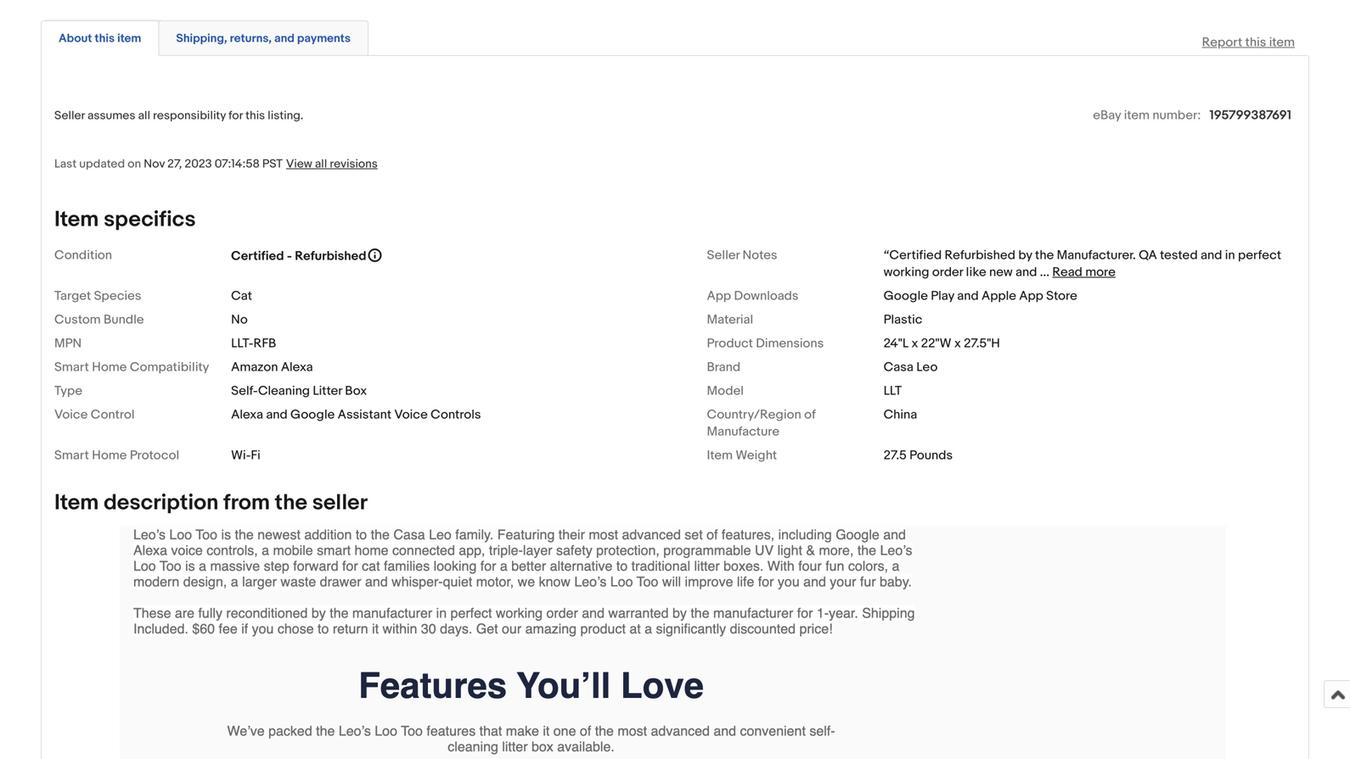 Task type: describe. For each thing, give the bounding box(es) containing it.
returns,
[[230, 31, 272, 46]]

country/region
[[707, 408, 801, 423]]

amazon
[[231, 360, 278, 375]]

mpn
[[54, 336, 82, 352]]

ebay
[[1093, 108, 1121, 123]]

alexa and google assistant voice controls
[[231, 408, 481, 423]]

casa leo
[[884, 360, 938, 375]]

control
[[91, 408, 135, 423]]

pst
[[262, 157, 283, 171]]

27.5"h
[[964, 336, 1000, 352]]

item for item weight
[[707, 448, 733, 464]]

of
[[804, 408, 816, 423]]

1 vertical spatial google
[[290, 408, 335, 423]]

1 horizontal spatial alexa
[[281, 360, 313, 375]]

this for about
[[95, 31, 115, 46]]

read more button
[[1052, 265, 1116, 280]]

bundle
[[104, 313, 144, 328]]

195799387691
[[1210, 108, 1292, 123]]

listing.
[[268, 109, 303, 123]]

amazon alexa
[[231, 360, 313, 375]]

compatibility
[[130, 360, 209, 375]]

manufacture
[[707, 425, 780, 440]]

07:14:58
[[215, 157, 260, 171]]

home for protocol
[[92, 448, 127, 464]]

google play and apple app store
[[884, 289, 1077, 304]]

from
[[223, 490, 270, 517]]

number:
[[1153, 108, 1201, 123]]

model
[[707, 384, 744, 399]]

like
[[966, 265, 986, 280]]

2023
[[185, 157, 212, 171]]

item for report this item
[[1269, 35, 1295, 50]]

27.5
[[884, 448, 907, 464]]

notes
[[743, 248, 777, 263]]

item for item specifics
[[54, 207, 99, 233]]

smart for smart home compatibility
[[54, 360, 89, 375]]

voice control
[[54, 408, 135, 423]]

llt-
[[231, 336, 254, 352]]

...
[[1040, 265, 1050, 280]]

condition
[[54, 248, 112, 263]]

china
[[884, 408, 917, 423]]

apple
[[982, 289, 1016, 304]]

1 horizontal spatial google
[[884, 289, 928, 304]]

revisions
[[330, 157, 378, 171]]

report this item link
[[1194, 26, 1303, 58]]

seller for seller assumes all responsibility for this listing.
[[54, 109, 85, 123]]

brand
[[707, 360, 741, 375]]

item description from the seller
[[54, 490, 368, 517]]

working
[[884, 265, 929, 280]]

read
[[1052, 265, 1083, 280]]

1 horizontal spatial this
[[245, 109, 265, 123]]

0 horizontal spatial refurbished
[[295, 249, 366, 264]]

item weight
[[707, 448, 777, 464]]

cleaning
[[258, 384, 310, 399]]

1 x from the left
[[912, 336, 918, 352]]

1 vertical spatial all
[[315, 157, 327, 171]]

certified
[[231, 249, 284, 264]]

seller notes
[[707, 248, 777, 263]]

dimensions
[[756, 336, 824, 352]]

litter
[[313, 384, 342, 399]]

this for report
[[1245, 35, 1266, 50]]

controls
[[431, 408, 481, 423]]

1 horizontal spatial item
[[1124, 108, 1150, 123]]

27.5 pounds
[[884, 448, 953, 464]]

27,
[[167, 157, 182, 171]]

app downloads
[[707, 289, 799, 304]]

product
[[707, 336, 753, 352]]

self-cleaning litter box
[[231, 384, 367, 399]]

llt-rfb
[[231, 336, 276, 352]]

wi-
[[231, 448, 251, 464]]

nov
[[144, 157, 165, 171]]

2 app from the left
[[1019, 289, 1043, 304]]

responsibility
[[153, 109, 226, 123]]

more
[[1085, 265, 1116, 280]]

target species
[[54, 289, 141, 304]]

no
[[231, 313, 248, 328]]



Task type: locate. For each thing, give the bounding box(es) containing it.
2 home from the top
[[92, 448, 127, 464]]

manufacturer.
[[1057, 248, 1136, 263]]

this right for in the top left of the page
[[245, 109, 265, 123]]

1 vertical spatial item
[[707, 448, 733, 464]]

smart for smart home protocol
[[54, 448, 89, 464]]

0 horizontal spatial item
[[117, 31, 141, 46]]

1 vertical spatial alexa
[[231, 408, 263, 423]]

casa
[[884, 360, 914, 375]]

home down control
[[92, 448, 127, 464]]

llt
[[884, 384, 902, 399]]

plastic
[[884, 313, 922, 328]]

1 app from the left
[[707, 289, 731, 304]]

item right about
[[117, 31, 141, 46]]

1 home from the top
[[92, 360, 127, 375]]

last
[[54, 157, 77, 171]]

2 voice from the left
[[394, 408, 428, 423]]

the for by
[[1035, 248, 1054, 263]]

custom
[[54, 313, 101, 328]]

home for compatibility
[[92, 360, 127, 375]]

2 vertical spatial item
[[54, 490, 99, 517]]

updated
[[79, 157, 125, 171]]

app up material
[[707, 289, 731, 304]]

certified - refurbished
[[231, 249, 366, 264]]

0 horizontal spatial x
[[912, 336, 918, 352]]

type
[[54, 384, 82, 399]]

shipping, returns, and payments button
[[176, 30, 351, 46]]

item inside report this item 'link'
[[1269, 35, 1295, 50]]

item
[[117, 31, 141, 46], [1269, 35, 1295, 50], [1124, 108, 1150, 123]]

1 horizontal spatial all
[[315, 157, 327, 171]]

for
[[229, 109, 243, 123]]

item up condition
[[54, 207, 99, 233]]

0 vertical spatial all
[[138, 109, 150, 123]]

wi-fi
[[231, 448, 260, 464]]

1 horizontal spatial refurbished
[[945, 248, 1016, 263]]

view
[[286, 157, 312, 171]]

1 voice from the left
[[54, 408, 88, 423]]

the for from
[[275, 490, 307, 517]]

this right about
[[95, 31, 115, 46]]

0 horizontal spatial all
[[138, 109, 150, 123]]

voice down type
[[54, 408, 88, 423]]

google
[[884, 289, 928, 304], [290, 408, 335, 423]]

22"w
[[921, 336, 951, 352]]

this right report
[[1245, 35, 1266, 50]]

voice left the controls
[[394, 408, 428, 423]]

leo
[[916, 360, 938, 375]]

description
[[104, 490, 219, 517]]

2 x from the left
[[954, 336, 961, 352]]

and right returns,
[[274, 31, 295, 46]]

smart down voice control
[[54, 448, 89, 464]]

and inside shipping, returns, and payments button
[[274, 31, 295, 46]]

seller assumes all responsibility for this listing.
[[54, 109, 303, 123]]

by
[[1018, 248, 1032, 263]]

in
[[1225, 248, 1235, 263]]

qa
[[1139, 248, 1157, 263]]

downloads
[[734, 289, 799, 304]]

and down cleaning
[[266, 408, 288, 423]]

tab list
[[41, 17, 1309, 56]]

home up control
[[92, 360, 127, 375]]

0 horizontal spatial alexa
[[231, 408, 263, 423]]

seller
[[312, 490, 368, 517]]

this
[[95, 31, 115, 46], [1245, 35, 1266, 50], [245, 109, 265, 123]]

seller left assumes
[[54, 109, 85, 123]]

report this item
[[1202, 35, 1295, 50]]

-
[[287, 249, 292, 264]]

and left in
[[1201, 248, 1222, 263]]

item inside about this item button
[[117, 31, 141, 46]]

cat
[[231, 289, 252, 304]]

tab list containing about this item
[[41, 17, 1309, 56]]

item right ebay
[[1124, 108, 1150, 123]]

the up ...
[[1035, 248, 1054, 263]]

species
[[94, 289, 141, 304]]

order
[[932, 265, 963, 280]]

0 horizontal spatial the
[[275, 490, 307, 517]]

shipping,
[[176, 31, 227, 46]]

tested
[[1160, 248, 1198, 263]]

rfb
[[253, 336, 276, 352]]

0 vertical spatial seller
[[54, 109, 85, 123]]

country/region of manufacture
[[707, 408, 816, 440]]

all right assumes
[[138, 109, 150, 123]]

play
[[931, 289, 954, 304]]

1 horizontal spatial voice
[[394, 408, 428, 423]]

on
[[128, 157, 141, 171]]

item down smart home protocol
[[54, 490, 99, 517]]

view all revisions link
[[283, 156, 378, 171]]

0 horizontal spatial google
[[290, 408, 335, 423]]

the right the from
[[275, 490, 307, 517]]

store
[[1046, 289, 1077, 304]]

item specifics
[[54, 207, 196, 233]]

0 horizontal spatial seller
[[54, 109, 85, 123]]

payments
[[297, 31, 351, 46]]

0 vertical spatial google
[[884, 289, 928, 304]]

perfect
[[1238, 248, 1281, 263]]

refurbished
[[945, 248, 1016, 263], [295, 249, 366, 264]]

fi
[[251, 448, 260, 464]]

smart
[[54, 360, 89, 375], [54, 448, 89, 464]]

x right 24"l
[[912, 336, 918, 352]]

x right 22"w
[[954, 336, 961, 352]]

ebay item number: 195799387691
[[1093, 108, 1292, 123]]

last updated on nov 27, 2023 07:14:58 pst view all revisions
[[54, 157, 378, 171]]

2 smart from the top
[[54, 448, 89, 464]]

shipping, returns, and payments
[[176, 31, 351, 46]]

assumes
[[87, 109, 135, 123]]

1 vertical spatial smart
[[54, 448, 89, 464]]

0 horizontal spatial app
[[707, 289, 731, 304]]

weight
[[736, 448, 777, 464]]

all right 'view'
[[315, 157, 327, 171]]

0 horizontal spatial this
[[95, 31, 115, 46]]

item down manufacture
[[707, 448, 733, 464]]

voice
[[54, 408, 88, 423], [394, 408, 428, 423]]

new
[[989, 265, 1013, 280]]

1 vertical spatial the
[[275, 490, 307, 517]]

1 smart from the top
[[54, 360, 89, 375]]

the inside "certified refurbished by the manufacturer.  qa tested and in perfect working order like new and ...
[[1035, 248, 1054, 263]]

seller left notes
[[707, 248, 740, 263]]

0 horizontal spatial voice
[[54, 408, 88, 423]]

google down working
[[884, 289, 928, 304]]

this inside report this item 'link'
[[1245, 35, 1266, 50]]

1 horizontal spatial seller
[[707, 248, 740, 263]]

"certified
[[884, 248, 942, 263]]

report
[[1202, 35, 1242, 50]]

seller for seller notes
[[707, 248, 740, 263]]

alexa up the self-cleaning litter box
[[281, 360, 313, 375]]

1 horizontal spatial the
[[1035, 248, 1054, 263]]

smart home protocol
[[54, 448, 179, 464]]

item for item description from the seller
[[54, 490, 99, 517]]

and
[[274, 31, 295, 46], [1201, 248, 1222, 263], [1016, 265, 1037, 280], [957, 289, 979, 304], [266, 408, 288, 423]]

target
[[54, 289, 91, 304]]

0 vertical spatial smart
[[54, 360, 89, 375]]

pounds
[[910, 448, 953, 464]]

and down by
[[1016, 265, 1037, 280]]

24"l x 22"w x 27.5"h
[[884, 336, 1000, 352]]

item right report
[[1269, 35, 1295, 50]]

0 vertical spatial the
[[1035, 248, 1054, 263]]

1 vertical spatial seller
[[707, 248, 740, 263]]

read more
[[1052, 265, 1116, 280]]

0 vertical spatial item
[[54, 207, 99, 233]]

box
[[345, 384, 367, 399]]

1 horizontal spatial app
[[1019, 289, 1043, 304]]

item for about this item
[[117, 31, 141, 46]]

the
[[1035, 248, 1054, 263], [275, 490, 307, 517]]

refurbished up like
[[945, 248, 1016, 263]]

about
[[59, 31, 92, 46]]

material
[[707, 313, 753, 328]]

about this item button
[[59, 30, 141, 46]]

2 horizontal spatial this
[[1245, 35, 1266, 50]]

1 horizontal spatial x
[[954, 336, 961, 352]]

2 horizontal spatial item
[[1269, 35, 1295, 50]]

assistant
[[338, 408, 391, 423]]

app down ...
[[1019, 289, 1043, 304]]

all
[[138, 109, 150, 123], [315, 157, 327, 171]]

app
[[707, 289, 731, 304], [1019, 289, 1043, 304]]

refurbished inside "certified refurbished by the manufacturer.  qa tested and in perfect working order like new and ...
[[945, 248, 1016, 263]]

"certified refurbished by the manufacturer.  qa tested and in perfect working order like new and ...
[[884, 248, 1281, 280]]

smart home compatibility
[[54, 360, 209, 375]]

0 vertical spatial alexa
[[281, 360, 313, 375]]

specifics
[[104, 207, 196, 233]]

0 vertical spatial home
[[92, 360, 127, 375]]

protocol
[[130, 448, 179, 464]]

google down the self-cleaning litter box
[[290, 408, 335, 423]]

home
[[92, 360, 127, 375], [92, 448, 127, 464]]

this inside about this item button
[[95, 31, 115, 46]]

alexa down self-
[[231, 408, 263, 423]]

self-
[[231, 384, 258, 399]]

1 vertical spatial home
[[92, 448, 127, 464]]

refurbished right the "-"
[[295, 249, 366, 264]]

smart up type
[[54, 360, 89, 375]]

seller
[[54, 109, 85, 123], [707, 248, 740, 263]]

and down like
[[957, 289, 979, 304]]



Task type: vqa. For each thing, say whether or not it's contained in the screenshot.


